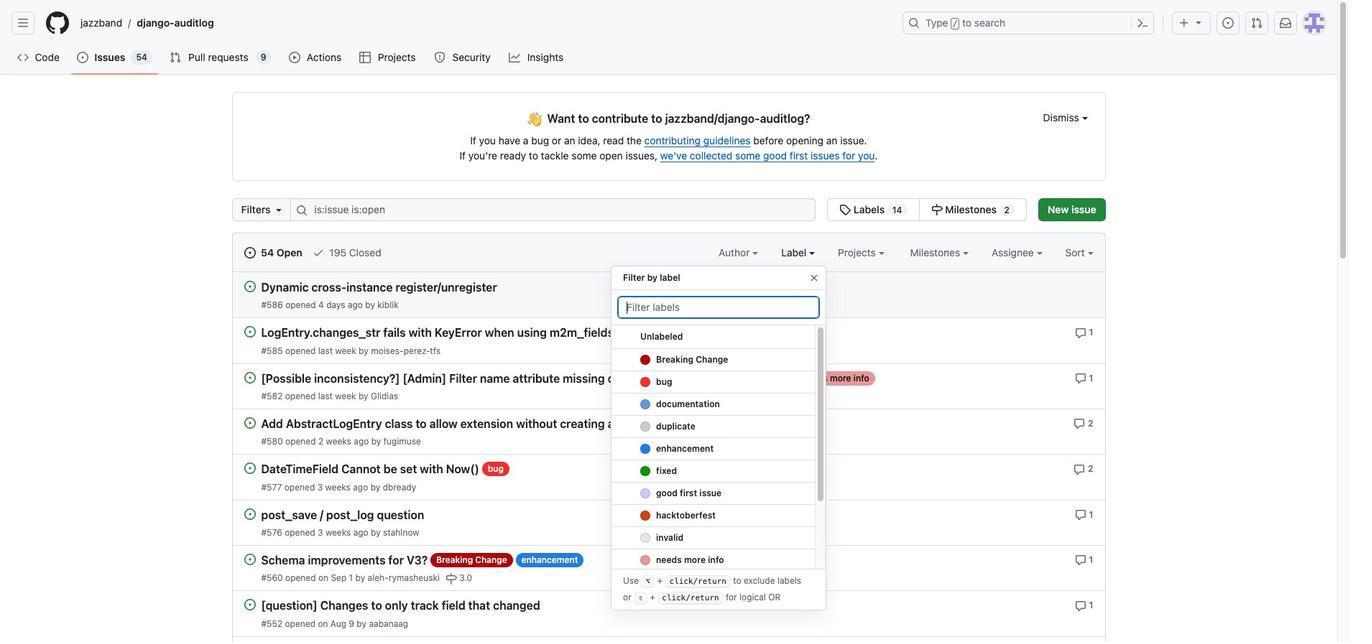 Task type: locate. For each thing, give the bounding box(es) containing it.
to inside the [question] changes to only track field that changed #552             opened on aug 9 by aabanaag
[[371, 600, 382, 613]]

issue opened image for git pull request icon
[[77, 52, 89, 63]]

1 vertical spatial needs more info
[[803, 373, 870, 384]]

2 vertical spatial info
[[709, 555, 725, 566]]

4 1 link from the top
[[1076, 554, 1094, 567]]

open issue element
[[244, 280, 256, 293], [244, 326, 256, 338], [244, 371, 256, 384], [244, 417, 256, 429], [244, 463, 256, 475], [244, 508, 256, 520], [244, 554, 256, 566], [244, 599, 256, 611]]

0 vertical spatial weeks
[[326, 437, 352, 447]]

comment image for add abstractlogentry class to allow extension without creating additional table
[[1074, 419, 1086, 430]]

git pull request image
[[170, 52, 181, 63]]

issue down fixed link on the bottom of page
[[700, 488, 722, 499]]

1 vertical spatial breaking
[[437, 555, 473, 566]]

1 vertical spatial first
[[680, 488, 698, 499]]

for up aleh-rymasheuski link
[[389, 555, 404, 567]]

table
[[665, 418, 692, 431]]

1 vertical spatial filter
[[450, 372, 477, 385]]

command palette image
[[1138, 17, 1149, 29]]

[possible inconsistency?] [admin] filter name attribute missing due to empty
[[261, 372, 683, 385]]

some down idea,
[[572, 150, 597, 162]]

open issue element for datetimefield cannot be set with now()
[[244, 463, 256, 475]]

milestone image
[[932, 204, 943, 216]]

/ left django-
[[128, 17, 131, 29]]

5 1 link from the top
[[1076, 599, 1094, 612]]

week up inconsistency?]
[[335, 346, 356, 356]]

1 vertical spatial needs
[[803, 373, 828, 384]]

ready
[[500, 150, 526, 162]]

week for [possible
[[335, 391, 356, 402]]

enhancement link down documentation link
[[695, 417, 763, 431]]

4 open issue image from the top
[[244, 418, 256, 429]]

milestones
[[946, 203, 997, 216], [911, 247, 964, 259]]

issue
[[1072, 203, 1097, 216], [700, 488, 722, 499]]

0 vertical spatial for
[[843, 150, 856, 162]]

[question] changes to only track field that changed #552             opened on aug 9 by aabanaag
[[261, 600, 541, 630]]

an left idea,
[[564, 134, 576, 147]]

week
[[335, 346, 356, 356], [335, 391, 356, 402]]

0 vertical spatial more
[[650, 327, 672, 338]]

open issue element for dynamic cross-instance register/unregister
[[244, 280, 256, 293]]

last down logentry.changes_str
[[318, 346, 333, 356]]

1 horizontal spatial breaking
[[657, 355, 694, 365]]

2 open issue image from the top
[[244, 327, 256, 338]]

0 vertical spatial needs more info
[[623, 327, 690, 338]]

filter left label
[[623, 273, 645, 283]]

or left ⇧
[[623, 593, 632, 603]]

to right ready
[[529, 150, 538, 162]]

last for logentry.changes_str
[[318, 346, 333, 356]]

invalid
[[657, 533, 684, 544]]

ago
[[348, 300, 363, 311], [354, 437, 369, 447], [353, 482, 368, 493], [354, 528, 369, 538]]

change up that
[[476, 555, 507, 566]]

projects down labels
[[838, 247, 879, 259]]

1 vertical spatial enhancement link
[[612, 439, 815, 461]]

enhancement down duplicate
[[657, 444, 714, 454]]

0 vertical spatial good
[[764, 150, 787, 162]]

1 vertical spatial for
[[389, 555, 404, 567]]

/
[[128, 17, 131, 29], [953, 19, 958, 29], [320, 509, 324, 522]]

3 down post_save / post_log question link at left
[[318, 528, 323, 538]]

by inside post_save / post_log question #576             opened 3 weeks ago by stahlnow
[[371, 528, 381, 538]]

some
[[572, 150, 597, 162], [736, 150, 761, 162]]

info for [possible inconsistency?] [admin] filter name attribute missing due to empty
[[854, 373, 870, 384]]

9 left play image
[[261, 52, 267, 63]]

1 an from the left
[[564, 134, 576, 147]]

3 open issue image from the top
[[244, 372, 256, 384]]

kiblik
[[378, 300, 399, 311]]

opened left 4
[[286, 300, 316, 311]]

if up you're
[[471, 134, 477, 147]]

issues
[[811, 150, 840, 162]]

0 vertical spatial bug
[[532, 134, 549, 147]]

+ right ⇧
[[650, 593, 656, 603]]

1 vertical spatial 2 link
[[1074, 463, 1094, 476]]

2 horizontal spatial for
[[843, 150, 856, 162]]

0 horizontal spatial some
[[572, 150, 597, 162]]

6 open issue image from the top
[[244, 509, 256, 520]]

projects
[[378, 51, 416, 63], [838, 247, 879, 259]]

insights
[[528, 51, 564, 63]]

triangle down image
[[274, 204, 285, 216]]

if left you're
[[460, 150, 466, 162]]

assignee button
[[992, 245, 1043, 260]]

0 horizontal spatial issue opened image
[[77, 52, 89, 63]]

click/return right ⇧
[[662, 594, 719, 603]]

1 vertical spatial comment image
[[1074, 419, 1086, 430]]

0 vertical spatial enhancement
[[701, 418, 757, 429]]

enhancement for the enhancement link to the top
[[701, 418, 757, 429]]

4
[[319, 300, 324, 311]]

1 open issue element from the top
[[244, 280, 256, 293]]

or
[[552, 134, 562, 147], [623, 593, 632, 603]]

2 vertical spatial needs
[[657, 555, 682, 566]]

click/return
[[670, 578, 727, 587], [662, 594, 719, 603]]

by down "instance"
[[365, 300, 375, 311]]

2 horizontal spatial info
[[854, 373, 870, 384]]

1 vertical spatial click/return
[[662, 594, 719, 603]]

with right the set
[[420, 463, 443, 476]]

0 vertical spatial issue
[[1072, 203, 1097, 216]]

1 week from the top
[[335, 346, 356, 356]]

0 horizontal spatial bug
[[488, 464, 504, 475]]

1 vertical spatial needs more info link
[[797, 371, 876, 386]]

breaking up empty
[[657, 355, 694, 365]]

1 vertical spatial breaking change link
[[431, 554, 513, 568]]

stahlnow
[[383, 528, 420, 538]]

0 vertical spatial change
[[696, 355, 729, 365]]

0 vertical spatial on
[[319, 573, 329, 584]]

author button
[[719, 245, 759, 260]]

by inside dynamic cross-instance register/unregister #586             opened 4 days ago by kiblik
[[365, 300, 375, 311]]

1 horizontal spatial issue
[[1072, 203, 1097, 216]]

bug link up documentation
[[612, 372, 815, 394]]

None search field
[[232, 198, 1028, 221]]

good down before
[[764, 150, 787, 162]]

0 horizontal spatial for
[[389, 555, 404, 567]]

dismiss
[[1044, 111, 1083, 124]]

jazzband
[[81, 17, 122, 29]]

54 right issues
[[136, 52, 147, 63]]

comment image
[[1076, 373, 1087, 385], [1074, 419, 1086, 430], [1076, 510, 1087, 521]]

issue element
[[828, 198, 1028, 221]]

needs for logentry.changes_str fails with keyerror when using m2m_fields
[[623, 327, 648, 338]]

+ right ⌥
[[658, 576, 663, 587]]

contribute
[[592, 112, 649, 125]]

bug right 'now()'
[[488, 464, 504, 475]]

0 vertical spatial click/return
[[670, 578, 727, 587]]

/ inside post_save / post_log question #576             opened 3 weeks ago by stahlnow
[[320, 509, 324, 522]]

7 open issue element from the top
[[244, 554, 256, 566]]

last
[[318, 346, 333, 356], [318, 391, 333, 402]]

1 vertical spatial week
[[335, 391, 356, 402]]

open issue image for dynamic cross-instance register/unregister
[[244, 281, 256, 293]]

by left label
[[648, 273, 658, 283]]

or inside the if you have a bug or an idea, read the contributing guidelines before opening an issue. if you're ready to tackle some open issues, we've collected some good first issues for you .
[[552, 134, 562, 147]]

3
[[318, 482, 323, 493], [318, 528, 323, 538]]

1 vertical spatial more
[[831, 373, 852, 384]]

#552
[[261, 619, 283, 630]]

0 horizontal spatial issue
[[700, 488, 722, 499]]

1 vertical spatial 3
[[318, 528, 323, 538]]

+
[[658, 576, 663, 587], [650, 593, 656, 603]]

good down fixed
[[657, 488, 678, 499]]

to left exclude
[[734, 576, 742, 587]]

now()
[[446, 463, 480, 476]]

/ left post_log
[[320, 509, 324, 522]]

1 horizontal spatial 9
[[349, 619, 354, 630]]

issue opened image left issues
[[77, 52, 89, 63]]

/ inside jazzband / django-auditlog
[[128, 17, 131, 29]]

1 horizontal spatial some
[[736, 150, 761, 162]]

1 open issue image from the top
[[244, 281, 256, 293]]

you down issue.
[[859, 150, 875, 162]]

1 vertical spatial info
[[854, 373, 870, 384]]

aabanaag
[[369, 619, 409, 630]]

weeks down post_save / post_log question link at left
[[326, 528, 351, 538]]

breaking change link up documentation link
[[612, 349, 815, 372]]

weeks up post_save / post_log question link at left
[[325, 482, 351, 493]]

3 1 link from the top
[[1076, 508, 1094, 521]]

1 last from the top
[[318, 346, 333, 356]]

milestones inside issue element
[[946, 203, 997, 216]]

1 vertical spatial +
[[650, 593, 656, 603]]

first inside the if you have a bug or an idea, read the contributing guidelines before opening an issue. if you're ready to tackle some open issues, we've collected some good first issues for you .
[[790, 150, 808, 162]]

1 vertical spatial on
[[318, 619, 328, 630]]

you
[[479, 134, 496, 147], [859, 150, 875, 162]]

set
[[400, 463, 417, 476]]

0 horizontal spatial /
[[128, 17, 131, 29]]

graph image
[[509, 52, 521, 63]]

post_log
[[326, 509, 374, 522]]

an up "issues"
[[827, 134, 838, 147]]

opened down [question] on the bottom left of the page
[[285, 619, 316, 630]]

1 horizontal spatial breaking change
[[657, 355, 729, 365]]

change
[[696, 355, 729, 365], [476, 555, 507, 566]]

breaking change
[[657, 355, 729, 365], [437, 555, 507, 566]]

1 link for schema improvements for v3?
[[1076, 554, 1094, 567]]

more for logentry.changes_str fails with keyerror when using m2m_fields
[[650, 327, 672, 338]]

plus image
[[1179, 17, 1191, 29]]

weeks down abstractlogentry
[[326, 437, 352, 447]]

0 vertical spatial comment image
[[1076, 373, 1087, 385]]

rymasheuski
[[389, 573, 440, 584]]

keyerror
[[435, 327, 482, 340]]

9 inside the [question] changes to only track field that changed #552             opened on aug 9 by aabanaag
[[349, 619, 354, 630]]

good first issue link
[[612, 483, 815, 506]]

ago down cannot
[[353, 482, 368, 493]]

none search field containing filters
[[232, 198, 1028, 221]]

perez-
[[404, 346, 430, 356]]

tfs
[[430, 346, 441, 356]]

0 horizontal spatial bug link
[[482, 463, 510, 477]]

open issue image for datetimefield cannot be set with now()
[[244, 463, 256, 475]]

3 open issue element from the top
[[244, 371, 256, 384]]

0 horizontal spatial projects
[[378, 51, 416, 63]]

0 vertical spatial milestones
[[946, 203, 997, 216]]

2 horizontal spatial bug
[[657, 377, 673, 388]]

54 for 54
[[136, 52, 147, 63]]

0 vertical spatial enhancement link
[[695, 417, 763, 431]]

.
[[875, 150, 878, 162]]

projects right table image on the left
[[378, 51, 416, 63]]

2 vertical spatial weeks
[[326, 528, 351, 538]]

by down "datetimefield cannot be set with now()" "link"
[[371, 482, 381, 493]]

last up abstractlogentry
[[318, 391, 333, 402]]

0 vertical spatial breaking
[[657, 355, 694, 365]]

new
[[1048, 203, 1070, 216]]

dynamic
[[261, 281, 309, 294]]

improvements
[[308, 555, 386, 567]]

2 inside milestones 2
[[1005, 205, 1010, 216]]

open issue element for logentry.changes_str fails with keyerror when using m2m_fields
[[244, 326, 256, 338]]

cannot
[[342, 463, 381, 476]]

table image
[[360, 52, 371, 63]]

list
[[75, 12, 895, 35]]

0 horizontal spatial +
[[650, 593, 656, 603]]

by left stahlnow link
[[371, 528, 381, 538]]

menu
[[611, 260, 827, 643]]

2 vertical spatial bug
[[488, 464, 504, 475]]

aleh-
[[368, 573, 389, 584]]

issue opened image
[[1223, 17, 1235, 29], [77, 52, 89, 63]]

3.0
[[460, 573, 473, 584]]

issue.
[[841, 134, 868, 147]]

5 open issue image from the top
[[244, 463, 256, 475]]

1 horizontal spatial bug link
[[612, 372, 815, 394]]

issue opened image left git pull request image
[[1223, 17, 1235, 29]]

1 vertical spatial 9
[[349, 619, 354, 630]]

moises-perez-tfs link
[[371, 346, 441, 356]]

for left the logical
[[726, 593, 738, 603]]

1 vertical spatial bug link
[[482, 463, 510, 477]]

1 2 link from the top
[[1074, 417, 1094, 430]]

open issue element for [question] changes to only track field that changed
[[244, 599, 256, 611]]

pull requests
[[188, 51, 249, 63]]

[question] changes to only track field that changed link
[[261, 600, 541, 613]]

1 horizontal spatial an
[[827, 134, 838, 147]]

breaking
[[657, 355, 694, 365], [437, 555, 473, 566]]

author
[[719, 247, 753, 259]]

documentation link
[[612, 394, 815, 416]]

milestones right milestone image
[[946, 203, 997, 216]]

hacktoberfest
[[657, 511, 716, 521]]

breaking change up 3.0
[[437, 555, 507, 566]]

milestones down milestone image
[[911, 247, 964, 259]]

tag image
[[840, 204, 851, 216]]

1 horizontal spatial projects
[[838, 247, 879, 259]]

2 on from the top
[[318, 619, 328, 630]]

2 vertical spatial needs more info link
[[612, 550, 815, 572]]

ago inside dynamic cross-instance register/unregister #586             opened 4 days ago by kiblik
[[348, 300, 363, 311]]

some down before
[[736, 150, 761, 162]]

on
[[319, 573, 329, 584], [318, 619, 328, 630]]

Search all issues text field
[[291, 198, 816, 221]]

cross-
[[312, 281, 347, 294]]

info for logentry.changes_str fails with keyerror when using m2m_fields
[[674, 327, 690, 338]]

you up you're
[[479, 134, 496, 147]]

ago down post_log
[[354, 528, 369, 538]]

enhancement link up changed
[[516, 554, 584, 568]]

2 vertical spatial enhancement
[[522, 555, 578, 566]]

0 vertical spatial last
[[318, 346, 333, 356]]

open
[[277, 247, 303, 259]]

post_save / post_log question #576             opened 3 weeks ago by stahlnow
[[261, 509, 424, 538]]

1 horizontal spatial 54
[[261, 247, 274, 259]]

0 horizontal spatial you
[[479, 134, 496, 147]]

0 vertical spatial 2 link
[[1074, 417, 1094, 430]]

#577
[[261, 482, 282, 493]]

5 open issue element from the top
[[244, 463, 256, 475]]

1 vertical spatial 54
[[261, 247, 274, 259]]

on left the aug
[[318, 619, 328, 630]]

2 week from the top
[[335, 391, 356, 402]]

due
[[608, 372, 629, 385]]

0 vertical spatial filter
[[623, 273, 645, 283]]

first down opening
[[790, 150, 808, 162]]

0 vertical spatial breaking change link
[[612, 349, 815, 372]]

1 horizontal spatial first
[[790, 150, 808, 162]]

projects link
[[354, 47, 423, 68]]

milestones inside popup button
[[911, 247, 964, 259]]

1 horizontal spatial you
[[859, 150, 875, 162]]

0 horizontal spatial needs
[[623, 327, 648, 338]]

4 open issue element from the top
[[244, 417, 256, 429]]

opened down [possible
[[285, 391, 316, 402]]

#586
[[261, 300, 283, 311]]

0 vertical spatial you
[[479, 134, 496, 147]]

bug link right 'now()'
[[482, 463, 510, 477]]

8 open issue element from the top
[[244, 599, 256, 611]]

2 last from the top
[[318, 391, 333, 402]]

0 vertical spatial needs more info link
[[617, 326, 695, 340]]

7 open issue image from the top
[[244, 600, 256, 611]]

/ right type on the right top of the page
[[953, 19, 958, 29]]

week down inconsistency?]
[[335, 391, 356, 402]]

2 vertical spatial needs more info
[[657, 555, 725, 566]]

issue right new
[[1072, 203, 1097, 216]]

bug up documentation
[[657, 377, 673, 388]]

click/return down invalid link
[[670, 578, 727, 587]]

breaking change down unlabeled link
[[657, 355, 729, 365]]

on left sep
[[319, 573, 329, 584]]

open issue image for post_save / post_log question
[[244, 509, 256, 520]]

👋 want to contribute to jazzband/django-auditlog?
[[527, 109, 811, 128]]

bug
[[532, 134, 549, 147], [657, 377, 673, 388], [488, 464, 504, 475]]

0 horizontal spatial if
[[460, 150, 466, 162]]

enhancement
[[701, 418, 757, 429], [657, 444, 714, 454], [522, 555, 578, 566]]

0 horizontal spatial more
[[650, 327, 672, 338]]

open issue element for [possible inconsistency?] [admin] filter name attribute missing due to empty
[[244, 371, 256, 384]]

enhancement link
[[695, 417, 763, 431], [612, 439, 815, 461], [516, 554, 584, 568]]

enhancement down documentation link
[[701, 418, 757, 429]]

collected
[[690, 150, 733, 162]]

breaking change link up 3.0
[[431, 554, 513, 568]]

opened up 'datetimefield'
[[286, 437, 316, 447]]

/ inside type / to search
[[953, 19, 958, 29]]

first up hacktoberfest
[[680, 488, 698, 499]]

invalid link
[[612, 528, 815, 550]]

bug right the a on the top left
[[532, 134, 549, 147]]

54 inside 54 open link
[[261, 247, 274, 259]]

week for logentry.changes_str
[[335, 346, 356, 356]]

for down issue.
[[843, 150, 856, 162]]

1 horizontal spatial or
[[623, 593, 632, 603]]

to
[[963, 17, 972, 29], [578, 112, 589, 125], [652, 112, 663, 125], [529, 150, 538, 162], [631, 372, 642, 385], [416, 418, 427, 431], [734, 576, 742, 587], [371, 600, 382, 613]]

open issue image for [possible inconsistency?] [admin] filter name attribute missing due to empty
[[244, 372, 256, 384]]

for inside the if you have a bug or an idea, read the contributing guidelines before opening an issue. if you're ready to tackle some open issues, we've collected some good first issues for you .
[[843, 150, 856, 162]]

0 vertical spatial +
[[658, 576, 663, 587]]

or up the tackle
[[552, 134, 562, 147]]

comment image inside 2 link
[[1074, 419, 1086, 430]]

comment image
[[1076, 328, 1087, 339], [1074, 464, 1086, 476], [1076, 555, 1087, 567], [1076, 601, 1087, 612]]

name
[[480, 372, 510, 385]]

field
[[442, 600, 466, 613]]

opened down post_save
[[285, 528, 315, 538]]

by left fugimuse link
[[372, 437, 381, 447]]

1 horizontal spatial /
[[320, 509, 324, 522]]

1 vertical spatial or
[[623, 593, 632, 603]]

1 horizontal spatial bug
[[532, 134, 549, 147]]

last for [possible
[[318, 391, 333, 402]]

9 right the aug
[[349, 619, 354, 630]]

filter left name
[[450, 372, 477, 385]]

issues,
[[626, 150, 658, 162]]

0 horizontal spatial 54
[[136, 52, 147, 63]]

change down unlabeled link
[[696, 355, 729, 365]]

more for [possible inconsistency?] [admin] filter name attribute missing due to empty
[[831, 373, 852, 384]]

sep
[[331, 573, 347, 584]]

to left only
[[371, 600, 382, 613]]

by right the aug
[[357, 619, 367, 630]]

weeks for abstractlogentry
[[326, 437, 352, 447]]

milestone image
[[446, 574, 457, 585]]

ago right days
[[348, 300, 363, 311]]

1 vertical spatial issue opened image
[[77, 52, 89, 63]]

2 horizontal spatial /
[[953, 19, 958, 29]]

with up 'perez-'
[[409, 327, 432, 340]]

0 horizontal spatial breaking change
[[437, 555, 507, 566]]

logentry.changes_str
[[261, 327, 381, 340]]

2 open issue element from the top
[[244, 326, 256, 338]]

shield image
[[434, 52, 446, 63]]

enhancement link down "table" on the bottom
[[612, 439, 815, 461]]

3 down 'datetimefield'
[[318, 482, 323, 493]]

0 horizontal spatial change
[[476, 555, 507, 566]]

open issue image
[[244, 281, 256, 293], [244, 327, 256, 338], [244, 372, 256, 384], [244, 418, 256, 429], [244, 463, 256, 475], [244, 509, 256, 520], [244, 600, 256, 611]]

6 open issue element from the top
[[244, 508, 256, 520]]

aabanaag link
[[369, 619, 409, 630]]

Issues search field
[[291, 198, 816, 221]]

glidias
[[371, 391, 398, 402]]

breaking up 3.0 link
[[437, 555, 473, 566]]

0 horizontal spatial an
[[564, 134, 576, 147]]

jazzband / django-auditlog
[[81, 17, 214, 29]]

54 right issue opened image at the left top of page
[[261, 247, 274, 259]]

close menu image
[[809, 273, 821, 284]]

2 2 link from the top
[[1074, 463, 1094, 476]]

enhancement up changed
[[522, 555, 578, 566]]



Task type: describe. For each thing, give the bounding box(es) containing it.
glidias link
[[371, 391, 398, 402]]

2 link for add abstractlogentry class to allow extension without creating additional table
[[1074, 417, 1094, 430]]

enhancement for the bottommost the enhancement link
[[522, 555, 578, 566]]

documentation
[[657, 399, 720, 410]]

#577             opened 3 weeks ago by dbready
[[261, 482, 416, 493]]

milestones for milestones 2
[[946, 203, 997, 216]]

aug
[[331, 619, 347, 630]]

for inside use ⌥ + click/return to exclude labels or ⇧ + click/return for logical or
[[726, 593, 738, 603]]

open issue element for add abstractlogentry class to allow extension without creating additional table
[[244, 417, 256, 429]]

2 an from the left
[[827, 134, 838, 147]]

git pull request image
[[1252, 17, 1263, 29]]

on inside the [question] changes to only track field that changed #552             opened on aug 9 by aabanaag
[[318, 619, 328, 630]]

fugimuse link
[[384, 437, 421, 447]]

fixed
[[657, 466, 677, 477]]

to inside the if you have a bug or an idea, read the contributing guidelines before opening an issue. if you're ready to tackle some open issues, we've collected some good first issues for you .
[[529, 150, 538, 162]]

unlabeled
[[641, 331, 683, 342]]

/ for jazzband
[[128, 17, 131, 29]]

or inside use ⌥ + click/return to exclude labels or ⇧ + click/return for logical or
[[623, 593, 632, 603]]

changed
[[493, 600, 541, 613]]

assignee
[[992, 247, 1037, 259]]

add abstractlogentry class to allow extension without creating additional table link
[[261, 418, 692, 431]]

if you have a bug or an idea, read the contributing guidelines before opening an issue. if you're ready to tackle some open issues, we've collected some good first issues for you .
[[460, 134, 878, 162]]

attribute
[[513, 372, 560, 385]]

opened inside post_save / post_log question #576             opened 3 weeks ago by stahlnow
[[285, 528, 315, 538]]

ago inside post_save / post_log question #576             opened 3 weeks ago by stahlnow
[[354, 528, 369, 538]]

register/unregister
[[396, 281, 497, 294]]

1 link for [question] changes to only track field that changed
[[1076, 599, 1094, 612]]

1 vertical spatial issue
[[700, 488, 722, 499]]

abstractlogentry
[[286, 418, 382, 431]]

you're
[[469, 150, 498, 162]]

good inside the if you have a bug or an idea, read the contributing guidelines before opening an issue. if you're ready to tackle some open issues, we've collected some good first issues for you .
[[764, 150, 787, 162]]

code link
[[12, 47, 66, 68]]

1 vertical spatial bug
[[657, 377, 673, 388]]

insights link
[[503, 47, 571, 68]]

#585
[[261, 346, 283, 356]]

#580             opened 2 weeks ago by fugimuse
[[261, 437, 421, 447]]

by down inconsistency?]
[[359, 391, 369, 402]]

dbready
[[383, 482, 416, 493]]

weeks for cannot
[[325, 482, 351, 493]]

milestones for milestones
[[911, 247, 964, 259]]

to right class
[[416, 418, 427, 431]]

inconsistency?]
[[314, 372, 400, 385]]

needs more info link for logentry.changes_str fails with keyerror when using m2m_fields
[[617, 326, 695, 340]]

1 some from the left
[[572, 150, 597, 162]]

before
[[754, 134, 784, 147]]

to right due on the bottom of the page
[[631, 372, 642, 385]]

opened inside the [question] changes to only track field that changed #552             opened on aug 9 by aabanaag
[[285, 619, 316, 630]]

1 vertical spatial good
[[657, 488, 678, 499]]

track
[[411, 600, 439, 613]]

to left the search on the right of the page
[[963, 17, 972, 29]]

1 vertical spatial breaking change
[[437, 555, 507, 566]]

1 horizontal spatial change
[[696, 355, 729, 365]]

opening
[[787, 134, 824, 147]]

2 vertical spatial more
[[685, 555, 706, 566]]

needs for [possible inconsistency?] [admin] filter name attribute missing due to empty
[[803, 373, 828, 384]]

195 closed
[[327, 247, 382, 259]]

filters button
[[232, 198, 292, 221]]

1 horizontal spatial breaking change link
[[612, 349, 815, 372]]

use
[[623, 576, 639, 587]]

empty
[[645, 372, 680, 385]]

0 vertical spatial projects
[[378, 51, 416, 63]]

1 horizontal spatial filter
[[623, 273, 645, 283]]

1 vertical spatial change
[[476, 555, 507, 566]]

open
[[600, 150, 623, 162]]

ago up cannot
[[354, 437, 369, 447]]

moises-
[[371, 346, 404, 356]]

#585             opened last week by moises-perez-tfs
[[261, 346, 441, 356]]

weeks inside post_save / post_log question #576             opened 3 weeks ago by stahlnow
[[326, 528, 351, 538]]

search image
[[297, 205, 308, 216]]

0 horizontal spatial filter
[[450, 372, 477, 385]]

menu containing filter by label
[[611, 260, 827, 643]]

/ for post_save
[[320, 509, 324, 522]]

datetimefield cannot be set with now()
[[261, 463, 480, 476]]

m2m_fields
[[550, 327, 614, 340]]

that
[[469, 600, 491, 613]]

#582             opened last week by glidias
[[261, 391, 398, 402]]

security
[[453, 51, 491, 63]]

2 vertical spatial comment image
[[1076, 510, 1087, 521]]

additional
[[608, 418, 662, 431]]

to up contributing
[[652, 112, 663, 125]]

1 horizontal spatial needs
[[657, 555, 682, 566]]

sort button
[[1066, 245, 1094, 260]]

to right want at top
[[578, 112, 589, 125]]

1 vertical spatial enhancement
[[657, 444, 714, 454]]

2 1 link from the top
[[1076, 371, 1094, 385]]

14
[[893, 205, 903, 216]]

a
[[523, 134, 529, 147]]

add
[[261, 418, 283, 431]]

opened down 'datetimefield'
[[285, 482, 315, 493]]

open issue element for schema improvements for v3?
[[244, 554, 256, 566]]

opened down schema on the left of the page
[[286, 573, 316, 584]]

1 vertical spatial with
[[420, 463, 443, 476]]

0 vertical spatial 3
[[318, 482, 323, 493]]

milestones button
[[911, 245, 969, 260]]

0 vertical spatial 9
[[261, 52, 267, 63]]

54 open link
[[244, 245, 303, 260]]

open issue image for add abstractlogentry class to allow extension without creating additional table
[[244, 418, 256, 429]]

homepage image
[[46, 12, 69, 35]]

issue opened image
[[244, 247, 256, 259]]

code image
[[17, 52, 29, 63]]

open issue image
[[244, 554, 256, 566]]

read
[[604, 134, 624, 147]]

bug inside the if you have a bug or an idea, read the contributing guidelines before opening an issue. if you're ready to tackle some open issues, we've collected some good first issues for you .
[[532, 134, 549, 147]]

0 horizontal spatial breaking
[[437, 555, 473, 566]]

comment image for [possible inconsistency?] [admin] filter name attribute missing due to empty
[[1076, 373, 1087, 385]]

issue opened image for git pull request image
[[1223, 17, 1235, 29]]

idea,
[[578, 134, 601, 147]]

by left aleh-
[[356, 573, 365, 584]]

new issue link
[[1039, 198, 1106, 221]]

1 vertical spatial you
[[859, 150, 875, 162]]

open issue image for logentry.changes_str fails with keyerror when using m2m_fields
[[244, 327, 256, 338]]

fixed link
[[612, 461, 815, 483]]

by inside the [question] changes to only track field that changed #552             opened on aug 9 by aabanaag
[[357, 619, 367, 630]]

schema improvements for v3?
[[261, 555, 428, 567]]

we've collected some good first issues for you link
[[661, 150, 875, 162]]

list containing jazzband
[[75, 12, 895, 35]]

labels 14
[[851, 203, 903, 216]]

by left moises-
[[359, 346, 369, 356]]

dynamic cross-instance register/unregister #586             opened 4 days ago by kiblik
[[261, 281, 497, 311]]

Filter labels text field
[[618, 296, 821, 319]]

post_save / post_log question link
[[261, 509, 424, 522]]

search
[[975, 17, 1006, 29]]

labels
[[778, 576, 802, 587]]

good first issue
[[657, 488, 722, 499]]

2 vertical spatial enhancement link
[[516, 554, 584, 568]]

open issue image for [question] changes to only track field that changed
[[244, 600, 256, 611]]

1 horizontal spatial +
[[658, 576, 663, 587]]

0 vertical spatial breaking change
[[657, 355, 729, 365]]

/ for type
[[953, 19, 958, 29]]

1 link for post_save / post_log question
[[1076, 508, 1094, 521]]

fugimuse
[[384, 437, 421, 447]]

0 horizontal spatial first
[[680, 488, 698, 499]]

hacktoberfest link
[[612, 506, 815, 528]]

#582
[[261, 391, 283, 402]]

we've
[[661, 150, 688, 162]]

logentry.changes_str fails with keyerror when using m2m_fields link
[[261, 327, 614, 340]]

label
[[660, 273, 681, 283]]

notifications image
[[1281, 17, 1292, 29]]

195 closed link
[[313, 245, 382, 260]]

needs more info for [possible inconsistency?] [admin] filter name attribute missing due to empty
[[803, 373, 870, 384]]

pull
[[188, 51, 205, 63]]

2 link for datetimefield cannot be set with now()
[[1074, 463, 1094, 476]]

triangle down image
[[1194, 17, 1205, 28]]

dismiss button
[[1044, 110, 1088, 125]]

label button
[[782, 245, 815, 260]]

jazzband/django-
[[666, 112, 760, 125]]

54 for 54 open
[[261, 247, 274, 259]]

dynamic cross-instance register/unregister link
[[261, 281, 497, 294]]

1 horizontal spatial if
[[471, 134, 477, 147]]

0 vertical spatial with
[[409, 327, 432, 340]]

filter by label
[[623, 273, 681, 283]]

projects inside popup button
[[838, 247, 879, 259]]

opened inside dynamic cross-instance register/unregister #586             opened 4 days ago by kiblik
[[286, 300, 316, 311]]

auditlog
[[175, 17, 214, 29]]

code
[[35, 51, 60, 63]]

1 on from the top
[[319, 573, 329, 584]]

needs more info for logentry.changes_str fails with keyerror when using m2m_fields
[[623, 327, 690, 338]]

needs more info link for [possible inconsistency?] [admin] filter name attribute missing due to empty
[[797, 371, 876, 386]]

to inside use ⌥ + click/return to exclude labels or ⇧ + click/return for logical or
[[734, 576, 742, 587]]

open issue element for post_save / post_log question
[[244, 508, 256, 520]]

check image
[[313, 247, 324, 259]]

1 1 link from the top
[[1076, 326, 1094, 339]]

datetimefield cannot be set with now() link
[[261, 463, 480, 476]]

type / to search
[[926, 17, 1006, 29]]

use ⌥ + click/return to exclude labels or ⇧ + click/return for logical or
[[623, 576, 802, 603]]

fails
[[384, 327, 406, 340]]

3 inside post_save / post_log question #576             opened 3 weeks ago by stahlnow
[[318, 528, 323, 538]]

2 some from the left
[[736, 150, 761, 162]]

195
[[330, 247, 347, 259]]

play image
[[289, 52, 300, 63]]

opened down logentry.changes_str
[[285, 346, 316, 356]]

question
[[377, 509, 424, 522]]



Task type: vqa. For each thing, say whether or not it's contained in the screenshot.


